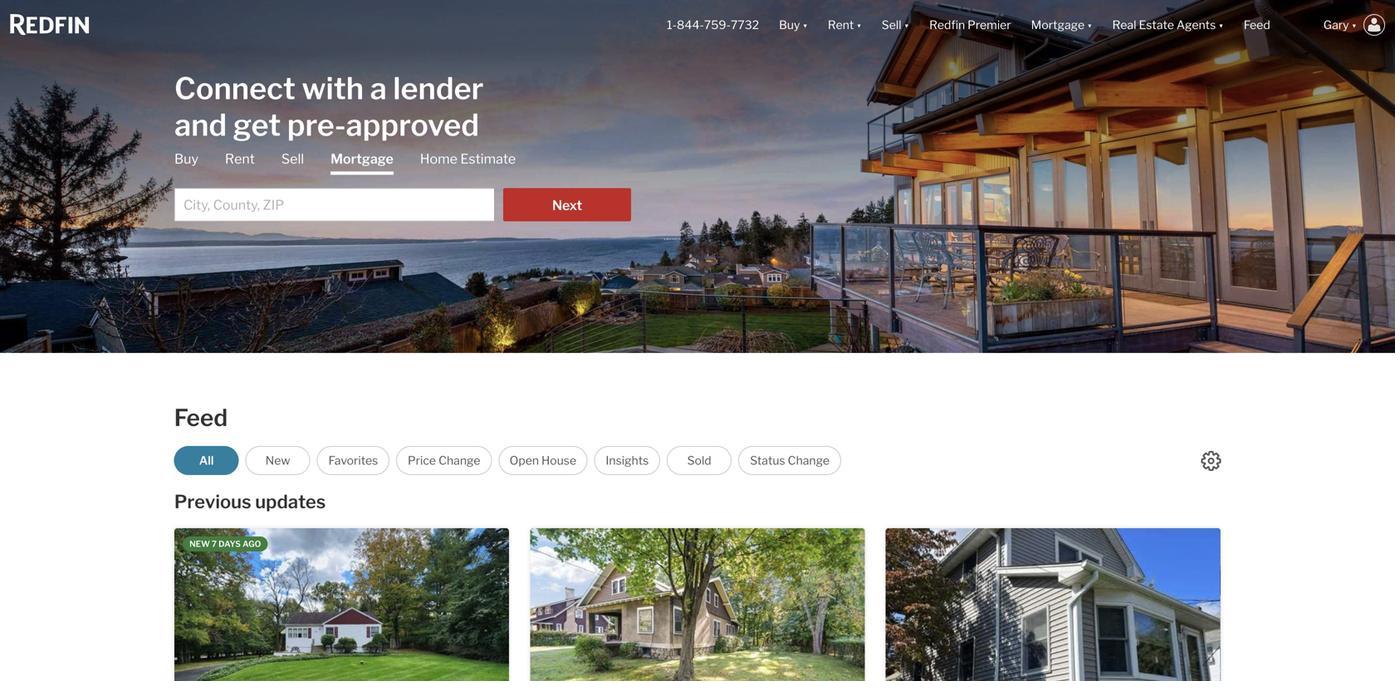 Task type: locate. For each thing, give the bounding box(es) containing it.
1 horizontal spatial sell
[[882, 18, 902, 32]]

photo of 113 brakeshoe pl, mahwah, nj 07430 image
[[886, 528, 1221, 681], [1221, 528, 1396, 681]]

mortgage inside tab list
[[331, 151, 394, 167]]

1-844-759-7732 link
[[667, 18, 759, 32]]

0 horizontal spatial rent
[[225, 151, 255, 167]]

connect with a lender and get pre-approved
[[174, 70, 484, 143]]

gary
[[1324, 18, 1350, 32]]

feed right agents
[[1244, 18, 1271, 32]]

sell down pre-
[[282, 151, 304, 167]]

price change
[[408, 454, 481, 468]]

open
[[510, 454, 539, 468]]

▾ right gary
[[1352, 18, 1357, 32]]

Favorites radio
[[317, 446, 390, 475]]

option group
[[174, 446, 842, 475]]

rent down the get
[[225, 151, 255, 167]]

feed
[[1244, 18, 1271, 32], [174, 404, 228, 432]]

1-844-759-7732
[[667, 18, 759, 32]]

New radio
[[246, 446, 310, 475]]

rent right buy ▾
[[828, 18, 854, 32]]

mortgage ▾ button
[[1032, 0, 1093, 50]]

0 horizontal spatial change
[[439, 454, 481, 468]]

0 horizontal spatial mortgage
[[331, 151, 394, 167]]

▾
[[803, 18, 808, 32], [857, 18, 862, 32], [904, 18, 910, 32], [1088, 18, 1093, 32], [1219, 18, 1224, 32], [1352, 18, 1357, 32]]

Price Change radio
[[396, 446, 492, 475]]

1 vertical spatial sell
[[282, 151, 304, 167]]

1 vertical spatial buy
[[174, 151, 198, 167]]

feed up all radio
[[174, 404, 228, 432]]

real estate agents ▾ link
[[1113, 0, 1224, 50]]

844-
[[677, 18, 704, 32]]

0 vertical spatial buy
[[779, 18, 800, 32]]

gary ▾
[[1324, 18, 1357, 32]]

sell for sell
[[282, 151, 304, 167]]

sell inside tab list
[[282, 151, 304, 167]]

0 vertical spatial feed
[[1244, 18, 1271, 32]]

▾ left rent ▾
[[803, 18, 808, 32]]

▾ right agents
[[1219, 18, 1224, 32]]

a
[[370, 70, 387, 107]]

feed button
[[1234, 0, 1314, 50]]

buy ▾
[[779, 18, 808, 32]]

mortgage up city, county, zip search box
[[331, 151, 394, 167]]

change inside price change option
[[439, 454, 481, 468]]

previous
[[174, 491, 251, 513]]

feed inside button
[[1244, 18, 1271, 32]]

3 ▾ from the left
[[904, 18, 910, 32]]

real estate agents ▾ button
[[1103, 0, 1234, 50]]

rent for rent ▾
[[828, 18, 854, 32]]

sell
[[882, 18, 902, 32], [282, 151, 304, 167]]

1 photo of 181 e crescent ave, mahwah, nj 07430 image from the left
[[175, 528, 509, 681]]

▾ left the sell ▾
[[857, 18, 862, 32]]

2 ▾ from the left
[[857, 18, 862, 32]]

1 horizontal spatial change
[[788, 454, 830, 468]]

0 horizontal spatial sell
[[282, 151, 304, 167]]

sell inside dropdown button
[[882, 18, 902, 32]]

approved
[[346, 107, 479, 143]]

1 vertical spatial mortgage
[[331, 151, 394, 167]]

change
[[439, 454, 481, 468], [788, 454, 830, 468]]

2 change from the left
[[788, 454, 830, 468]]

buy down and
[[174, 151, 198, 167]]

6 ▾ from the left
[[1352, 18, 1357, 32]]

status
[[750, 454, 786, 468]]

rent inside dropdown button
[[828, 18, 854, 32]]

photo of 181 e crescent ave, mahwah, nj 07430 image
[[175, 528, 509, 681], [509, 528, 844, 681]]

buy
[[779, 18, 800, 32], [174, 151, 198, 167]]

▾ left real
[[1088, 18, 1093, 32]]

mortgage inside dropdown button
[[1032, 18, 1085, 32]]

photo of 127 wayne ave, suffern, ny 10901 image
[[530, 528, 865, 681], [865, 528, 1200, 681]]

Sold radio
[[667, 446, 732, 475]]

1 horizontal spatial rent
[[828, 18, 854, 32]]

7
[[212, 539, 217, 549]]

mortgage
[[1032, 18, 1085, 32], [331, 151, 394, 167]]

rent for rent
[[225, 151, 255, 167]]

2 photo of 127 wayne ave, suffern, ny 10901 image from the left
[[865, 528, 1200, 681]]

4 ▾ from the left
[[1088, 18, 1093, 32]]

lender
[[393, 70, 484, 107]]

All radio
[[174, 446, 239, 475]]

price
[[408, 454, 436, 468]]

▾ for gary ▾
[[1352, 18, 1357, 32]]

1 photo of 113 brakeshoe pl, mahwah, nj 07430 image from the left
[[886, 528, 1221, 681]]

▾ left "redfin"
[[904, 18, 910, 32]]

buy right '7732'
[[779, 18, 800, 32]]

updates
[[255, 491, 326, 513]]

0 vertical spatial mortgage
[[1032, 18, 1085, 32]]

mortgage left real
[[1032, 18, 1085, 32]]

new
[[266, 454, 290, 468]]

home
[[420, 151, 458, 167]]

change right status
[[788, 454, 830, 468]]

mortgage ▾
[[1032, 18, 1093, 32]]

0 horizontal spatial feed
[[174, 404, 228, 432]]

1 horizontal spatial mortgage
[[1032, 18, 1085, 32]]

change right price
[[439, 454, 481, 468]]

▾ for sell ▾
[[904, 18, 910, 32]]

tab list
[[174, 150, 631, 221]]

status change
[[750, 454, 830, 468]]

connect
[[174, 70, 296, 107]]

rent inside tab list
[[225, 151, 255, 167]]

1 vertical spatial rent
[[225, 151, 255, 167]]

rent
[[828, 18, 854, 32], [225, 151, 255, 167]]

buy ▾ button
[[769, 0, 818, 50]]

1 vertical spatial feed
[[174, 404, 228, 432]]

ago
[[243, 539, 261, 549]]

rent ▾ button
[[818, 0, 872, 50]]

▾ for rent ▾
[[857, 18, 862, 32]]

1 horizontal spatial buy
[[779, 18, 800, 32]]

1-
[[667, 18, 677, 32]]

insights
[[606, 454, 649, 468]]

1 horizontal spatial feed
[[1244, 18, 1271, 32]]

0 vertical spatial sell
[[882, 18, 902, 32]]

pre-
[[287, 107, 346, 143]]

redfin premier button
[[920, 0, 1022, 50]]

buy inside dropdown button
[[779, 18, 800, 32]]

change for price change
[[439, 454, 481, 468]]

sell right rent ▾
[[882, 18, 902, 32]]

0 horizontal spatial buy
[[174, 151, 198, 167]]

change inside status change radio
[[788, 454, 830, 468]]

premier
[[968, 18, 1012, 32]]

1 ▾ from the left
[[803, 18, 808, 32]]

1 change from the left
[[439, 454, 481, 468]]

estate
[[1139, 18, 1175, 32]]

0 vertical spatial rent
[[828, 18, 854, 32]]



Task type: vqa. For each thing, say whether or not it's contained in the screenshot.
All RADIO
yes



Task type: describe. For each thing, give the bounding box(es) containing it.
759-
[[704, 18, 731, 32]]

with
[[302, 70, 364, 107]]

2 photo of 181 e crescent ave, mahwah, nj 07430 image from the left
[[509, 528, 844, 681]]

1 photo of 127 wayne ave, suffern, ny 10901 image from the left
[[530, 528, 865, 681]]

Insights radio
[[594, 446, 661, 475]]

home estimate link
[[420, 150, 516, 168]]

buy for buy
[[174, 151, 198, 167]]

open house
[[510, 454, 577, 468]]

rent ▾
[[828, 18, 862, 32]]

real estate agents ▾
[[1113, 18, 1224, 32]]

sold
[[688, 454, 712, 468]]

redfin premier
[[930, 18, 1012, 32]]

Open House radio
[[499, 446, 588, 475]]

sell ▾ button
[[882, 0, 910, 50]]

rent link
[[225, 150, 255, 168]]

option group containing all
[[174, 446, 842, 475]]

buy for buy ▾
[[779, 18, 800, 32]]

sell ▾
[[882, 18, 910, 32]]

days
[[219, 539, 241, 549]]

redfin
[[930, 18, 965, 32]]

7732
[[731, 18, 759, 32]]

▾ for mortgage ▾
[[1088, 18, 1093, 32]]

sell ▾ button
[[872, 0, 920, 50]]

estimate
[[461, 151, 516, 167]]

and
[[174, 107, 227, 143]]

City, County, ZIP search field
[[174, 188, 494, 221]]

tab list containing buy
[[174, 150, 631, 221]]

▾ for buy ▾
[[803, 18, 808, 32]]

house
[[542, 454, 577, 468]]

rent ▾ button
[[828, 0, 862, 50]]

Status Change radio
[[739, 446, 842, 475]]

mortgage link
[[331, 150, 394, 175]]

2 photo of 113 brakeshoe pl, mahwah, nj 07430 image from the left
[[1221, 528, 1396, 681]]

next button
[[503, 188, 631, 221]]

sell link
[[282, 150, 304, 168]]

previous updates
[[174, 491, 326, 513]]

favorites
[[329, 454, 378, 468]]

new 7 days ago
[[189, 539, 261, 549]]

buy ▾ button
[[779, 0, 808, 50]]

change for status change
[[788, 454, 830, 468]]

mortgage for mortgage ▾
[[1032, 18, 1085, 32]]

mortgage ▾ button
[[1022, 0, 1103, 50]]

buy link
[[174, 150, 198, 168]]

sell for sell ▾
[[882, 18, 902, 32]]

new
[[189, 539, 210, 549]]

home estimate
[[420, 151, 516, 167]]

5 ▾ from the left
[[1219, 18, 1224, 32]]

mortgage for mortgage
[[331, 151, 394, 167]]

agents
[[1177, 18, 1216, 32]]

next
[[552, 197, 582, 214]]

real
[[1113, 18, 1137, 32]]

all
[[199, 454, 214, 468]]

get
[[233, 107, 281, 143]]



